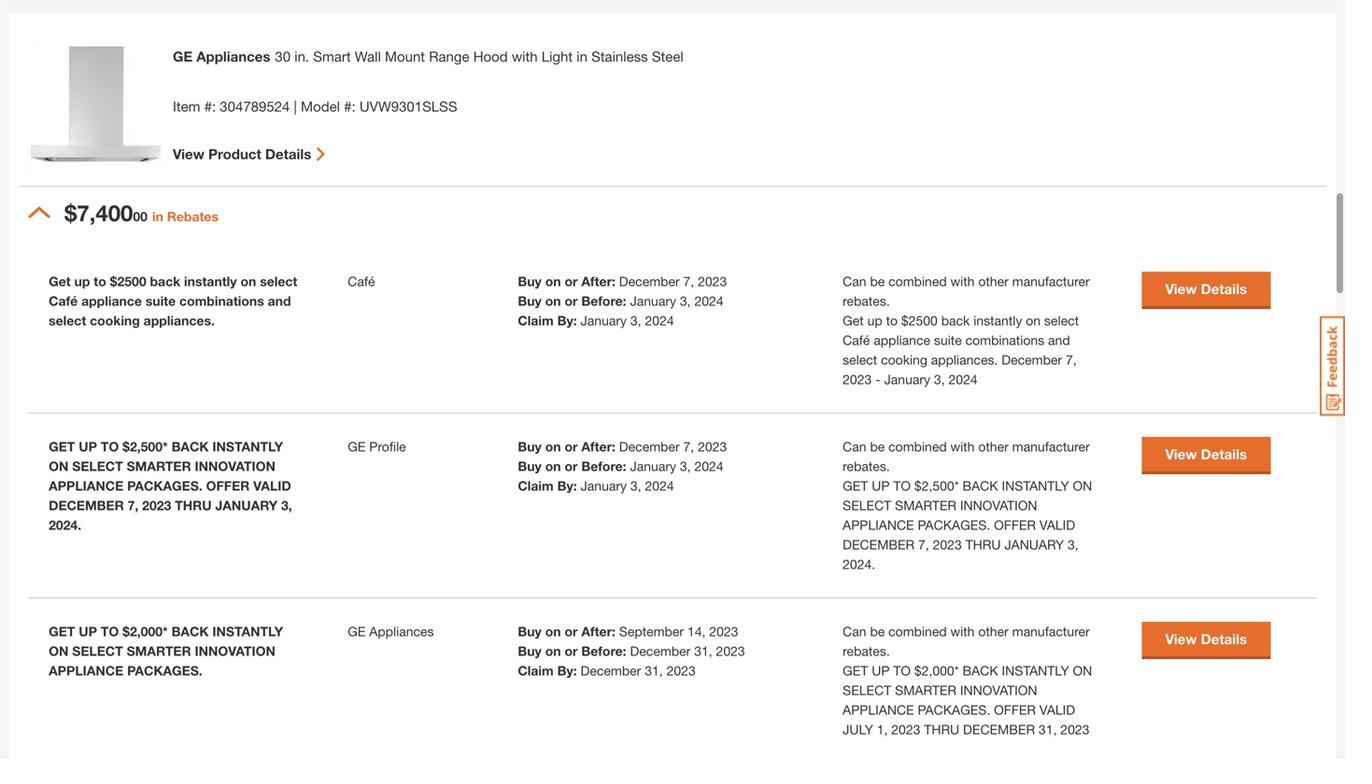 Task type: vqa. For each thing, say whether or not it's contained in the screenshot.
1st Dining from the left
no



Task type: describe. For each thing, give the bounding box(es) containing it.
with for can be combined with other manufacturer rebates. get up to $2,000* back instantly on select smarter innovation appliance packages. offer valid july 1, 2023 thru december 31, 2023
[[951, 624, 975, 639]]

to inside get up to $2,000* back instantly on select smarter innovation appliance packages.
[[101, 624, 119, 639]]

instantly inside can be combined with other manufacturer rebates. get up to $2,500* back instantly on select smarter innovation appliance packages. offer valid december 7, 2023 thru january 3, 2024.
[[1002, 478, 1069, 494]]

january inside the get up to $2,500* back instantly on select smarter innovation appliance packages. offer valid december 7, 2023 thru january 3, 2024.
[[215, 498, 278, 513]]

combined for $2500
[[889, 274, 947, 289]]

january inside can be combined with other manufacturer rebates. get up to $2,500* back instantly on select smarter innovation appliance packages. offer valid december 7, 2023 thru january 3, 2024.
[[1005, 537, 1064, 552]]

on inside get up to $2,000* back instantly on select smarter innovation appliance packages.
[[49, 643, 69, 659]]

4 or from the top
[[565, 458, 578, 474]]

00
[[133, 209, 148, 224]]

up inside "can be combined with other manufacturer rebates. get up to $2,000* back instantly on select smarter innovation appliance packages. offer valid july 1, 2023 thru december 31, 2023"
[[872, 663, 890, 678]]

wall
[[355, 48, 381, 64]]

be for can be combined with other manufacturer rebates. get up to $2,500* back instantly on select smarter innovation appliance packages. offer valid december 7, 2023 thru january 3, 2024.
[[870, 439, 885, 454]]

2023 inside can be combined with other manufacturer rebates. get up to $2500 back instantly on select café appliance suite combinations and select cooking appliances. december 7, 2023 - january 3, 2024
[[843, 372, 872, 387]]

appliance inside "can be combined with other manufacturer rebates. get up to $2,000* back instantly on select smarter innovation appliance packages. offer valid july 1, 2023 thru december 31, 2023"
[[843, 702, 914, 718]]

get inside get up to $2,000* back instantly on select smarter innovation appliance packages.
[[49, 624, 75, 639]]

up inside the get up to $2,500* back instantly on select smarter innovation appliance packages. offer valid december 7, 2023 thru january 3, 2024.
[[79, 439, 97, 454]]

with for can be combined with other manufacturer rebates. get up to $2500 back instantly on select café appliance suite combinations and select cooking appliances. december 7, 2023 - january 3, 2024
[[951, 274, 975, 289]]

select inside "can be combined with other manufacturer rebates. get up to $2,000* back instantly on select smarter innovation appliance packages. offer valid july 1, 2023 thru december 31, 2023"
[[843, 683, 891, 698]]

after: for ge profile
[[581, 439, 616, 454]]

on inside "can be combined with other manufacturer rebates. get up to $2,000* back instantly on select smarter innovation appliance packages. offer valid july 1, 2023 thru december 31, 2023"
[[1073, 663, 1092, 678]]

select inside get up to $2,000* back instantly on select smarter innovation appliance packages.
[[72, 643, 123, 659]]

combinations inside can be combined with other manufacturer rebates. get up to $2500 back instantly on select café appliance suite combinations and select cooking appliances. december 7, 2023 - january 3, 2024
[[966, 332, 1045, 348]]

view details button for can be combined with other manufacturer rebates. get up to $2,000* back instantly on select smarter innovation appliance packages. offer valid july 1, 2023 thru december 31, 2023
[[1142, 622, 1271, 657]]

instantly inside get up to $2500 back instantly on select café appliance suite combinations and select cooking appliances.
[[184, 274, 237, 289]]

caret image
[[28, 202, 50, 224]]

view details for can be combined with other manufacturer rebates. get up to $2,500* back instantly on select smarter innovation appliance packages. offer valid december 7, 2023 thru january 3, 2024.
[[1165, 446, 1247, 463]]

ge appliances 30 in. smart wall mount range hood with light in stainless steel
[[173, 48, 684, 65]]

up inside get up to $2,000* back instantly on select smarter innovation appliance packages.
[[79, 624, 97, 639]]

smart
[[313, 48, 351, 64]]

rebates
[[167, 209, 219, 224]]

3, inside can be combined with other manufacturer rebates. get up to $2,500* back instantly on select smarter innovation appliance packages. offer valid december 7, 2023 thru january 3, 2024.
[[1068, 537, 1079, 552]]

by: for appliances
[[557, 663, 577, 678]]

can for can be combined with other manufacturer rebates. get up to $2500 back instantly on select café appliance suite combinations and select cooking appliances. december 7, 2023 - january 3, 2024
[[843, 274, 866, 289]]

instantly inside get up to $2,000* back instantly on select smarter innovation appliance packages.
[[212, 624, 283, 639]]

combined for $2,000*
[[889, 624, 947, 639]]

combinations inside get up to $2500 back instantly on select café appliance suite combinations and select cooking appliances.
[[179, 293, 264, 309]]

back inside "can be combined with other manufacturer rebates. get up to $2,000* back instantly on select smarter innovation appliance packages. offer valid july 1, 2023 thru december 31, 2023"
[[963, 663, 998, 678]]

back inside get up to $2500 back instantly on select café appliance suite combinations and select cooking appliances.
[[150, 274, 180, 289]]

valid inside the get up to $2,500* back instantly on select smarter innovation appliance packages. offer valid december 7, 2023 thru january 3, 2024.
[[253, 478, 291, 494]]

july
[[843, 722, 873, 737]]

and inside can be combined with other manufacturer rebates. get up to $2500 back instantly on select café appliance suite combinations and select cooking appliances. december 7, 2023 - january 3, 2024
[[1048, 332, 1070, 348]]

7, inside can be combined with other manufacturer rebates. get up to $2,500* back instantly on select smarter innovation appliance packages. offer valid december 7, 2023 thru january 3, 2024.
[[918, 537, 929, 552]]

|
[[294, 98, 297, 114]]

details for can be combined with other manufacturer rebates. get up to $2500 back instantly on select café appliance suite combinations and select cooking appliances. december 7, 2023 - january 3, 2024
[[1201, 281, 1247, 297]]

14,
[[687, 624, 706, 639]]

hood
[[473, 48, 508, 64]]

view details for can be combined with other manufacturer rebates. get up to $2,000* back instantly on select smarter innovation appliance packages. offer valid july 1, 2023 thru december 31, 2023
[[1165, 631, 1247, 648]]

smarter inside can be combined with other manufacturer rebates. get up to $2,500* back instantly on select smarter innovation appliance packages. offer valid december 7, 2023 thru january 3, 2024.
[[895, 498, 957, 513]]

buy on or after: december 7, 2023 buy on or before: january 3, 2024 claim by: january 3, 2024 for get
[[518, 439, 727, 494]]

view for can be combined with other manufacturer rebates. get up to $2500 back instantly on select café appliance suite combinations and select cooking appliances. december 7, 2023 - january 3, 2024
[[1165, 281, 1197, 297]]

model
[[301, 98, 340, 114]]

get up to $2500 back instantly on select café appliance suite combinations and select cooking appliances.
[[49, 274, 297, 328]]

details for can be combined with other manufacturer rebates. get up to $2,500* back instantly on select smarter innovation appliance packages. offer valid december 7, 2023 thru january 3, 2024.
[[1201, 446, 1247, 463]]

to inside get up to $2500 back instantly on select café appliance suite combinations and select cooking appliances.
[[94, 274, 106, 289]]

on inside get up to $2500 back instantly on select café appliance suite combinations and select cooking appliances.
[[240, 274, 256, 289]]

0 horizontal spatial 31,
[[645, 663, 663, 678]]

view details button for can be combined with other manufacturer rebates. get up to $2,500* back instantly on select smarter innovation appliance packages. offer valid december 7, 2023 thru january 3, 2024.
[[1142, 437, 1271, 472]]

up inside can be combined with other manufacturer rebates. get up to $2,500* back instantly on select smarter innovation appliance packages. offer valid december 7, 2023 thru january 3, 2024.
[[872, 478, 890, 494]]

ge for ge profile
[[348, 439, 366, 454]]

view details button for can be combined with other manufacturer rebates. get up to $2500 back instantly on select café appliance suite combinations and select cooking appliances. december 7, 2023 - january 3, 2024
[[1142, 272, 1271, 306]]

view details for can be combined with other manufacturer rebates. get up to $2500 back instantly on select café appliance suite combinations and select cooking appliances. december 7, 2023 - january 3, 2024
[[1165, 281, 1247, 297]]

get inside can be combined with other manufacturer rebates. get up to $2,500* back instantly on select smarter innovation appliance packages. offer valid december 7, 2023 thru january 3, 2024.
[[843, 478, 868, 494]]

instantly inside the get up to $2,500* back instantly on select smarter innovation appliance packages. offer valid december 7, 2023 thru january 3, 2024.
[[212, 439, 283, 454]]

manufacturer for can be combined with other manufacturer rebates. get up to $2500 back instantly on select café appliance suite combinations and select cooking appliances. december 7, 2023 - january 3, 2024
[[1012, 274, 1090, 289]]

café inside get up to $2500 back instantly on select café appliance suite combinations and select cooking appliances.
[[49, 293, 78, 309]]

5 buy from the top
[[518, 624, 542, 639]]

offer for buy on or after: december 7, 2023 buy on or before: january 3, 2024 claim by: january 3, 2024
[[994, 517, 1036, 533]]

innovation inside "can be combined with other manufacturer rebates. get up to $2,000* back instantly on select smarter innovation appliance packages. offer valid july 1, 2023 thru december 31, 2023"
[[960, 683, 1037, 698]]

to inside can be combined with other manufacturer rebates. get up to $2500 back instantly on select café appliance suite combinations and select cooking appliances. december 7, 2023 - january 3, 2024
[[886, 313, 898, 328]]

to inside can be combined with other manufacturer rebates. get up to $2,500* back instantly on select smarter innovation appliance packages. offer valid december 7, 2023 thru january 3, 2024.
[[893, 478, 911, 494]]

1 before: from the top
[[581, 293, 626, 309]]

rebate item image image
[[28, 36, 163, 172]]

2 buy from the top
[[518, 293, 542, 309]]

$2500 inside can be combined with other manufacturer rebates. get up to $2500 back instantly on select café appliance suite combinations and select cooking appliances. december 7, 2023 - january 3, 2024
[[901, 313, 938, 328]]

0 vertical spatial 31,
[[694, 643, 712, 659]]

get inside can be combined with other manufacturer rebates. get up to $2500 back instantly on select café appliance suite combinations and select cooking appliances. december 7, 2023 - january 3, 2024
[[843, 313, 864, 328]]

appliance inside get up to $2500 back instantly on select café appliance suite combinations and select cooking appliances.
[[81, 293, 142, 309]]

7, inside the get up to $2,500* back instantly on select smarter innovation appliance packages. offer valid december 7, 2023 thru january 3, 2024.
[[128, 498, 139, 513]]

back inside can be combined with other manufacturer rebates. get up to $2500 back instantly on select café appliance suite combinations and select cooking appliances. december 7, 2023 - january 3, 2024
[[941, 313, 970, 328]]

suite inside get up to $2500 back instantly on select café appliance suite combinations and select cooking appliances.
[[145, 293, 176, 309]]

in.
[[294, 48, 309, 64]]

3, inside the get up to $2,500* back instantly on select smarter innovation appliance packages. offer valid december 7, 2023 thru january 3, 2024.
[[281, 498, 292, 513]]

ge profile
[[348, 439, 406, 454]]

1 buy from the top
[[518, 274, 542, 289]]

$7,400
[[64, 199, 133, 226]]

by: for profile
[[557, 478, 577, 494]]

in inside ge appliances 30 in. smart wall mount range hood with light in stainless steel
[[577, 48, 588, 64]]

to inside "can be combined with other manufacturer rebates. get up to $2,000* back instantly on select smarter innovation appliance packages. offer valid july 1, 2023 thru december 31, 2023"
[[893, 663, 911, 678]]

-
[[875, 372, 881, 387]]

$2,500* inside the get up to $2,500* back instantly on select smarter innovation appliance packages. offer valid december 7, 2023 thru january 3, 2024.
[[123, 439, 168, 454]]

packages. inside "can be combined with other manufacturer rebates. get up to $2,000* back instantly on select smarter innovation appliance packages. offer valid july 1, 2023 thru december 31, 2023"
[[918, 702, 990, 718]]

back inside the get up to $2,500* back instantly on select smarter innovation appliance packages. offer valid december 7, 2023 thru january 3, 2024.
[[171, 439, 209, 454]]

back inside can be combined with other manufacturer rebates. get up to $2,500* back instantly on select smarter innovation appliance packages. offer valid december 7, 2023 thru january 3, 2024.
[[963, 478, 998, 494]]

cooking inside get up to $2500 back instantly on select café appliance suite combinations and select cooking appliances.
[[90, 313, 140, 328]]

stainless
[[591, 48, 648, 64]]

6 buy from the top
[[518, 643, 542, 659]]

can for can be combined with other manufacturer rebates. get up to $2,500* back instantly on select smarter innovation appliance packages. offer valid december 7, 2023 thru january 3, 2024.
[[843, 439, 866, 454]]

1 by: from the top
[[557, 313, 577, 328]]

uvw9301slss
[[360, 98, 457, 114]]

view product details
[[173, 146, 311, 162]]

thru for buy on or after: september 14, 2023 buy on or before: december 31, 2023 claim by: december 31, 2023
[[924, 722, 960, 737]]

view product details link
[[173, 146, 684, 162]]

smarter inside "can be combined with other manufacturer rebates. get up to $2,000* back instantly on select smarter innovation appliance packages. offer valid july 1, 2023 thru december 31, 2023"
[[895, 683, 957, 698]]

3 or from the top
[[565, 439, 578, 454]]

smarter inside get up to $2,000* back instantly on select smarter innovation appliance packages.
[[127, 643, 191, 659]]

304789524
[[220, 98, 290, 114]]

$2,000* inside "can be combined with other manufacturer rebates. get up to $2,000* back instantly on select smarter innovation appliance packages. offer valid july 1, 2023 thru december 31, 2023"
[[914, 663, 959, 678]]

january inside can be combined with other manufacturer rebates. get up to $2500 back instantly on select café appliance suite combinations and select cooking appliances. december 7, 2023 - january 3, 2024
[[884, 372, 930, 387]]

december inside the get up to $2,500* back instantly on select smarter innovation appliance packages. offer valid december 7, 2023 thru january 3, 2024.
[[49, 498, 124, 513]]

item #: 304789524 | model #: uvw9301slss
[[173, 98, 457, 114]]

up inside can be combined with other manufacturer rebates. get up to $2500 back instantly on select café appliance suite combinations and select cooking appliances. december 7, 2023 - january 3, 2024
[[867, 313, 882, 328]]

packages. inside the get up to $2,500* back instantly on select smarter innovation appliance packages. offer valid december 7, 2023 thru january 3, 2024.
[[127, 478, 202, 494]]

packages. inside can be combined with other manufacturer rebates. get up to $2,500* back instantly on select smarter innovation appliance packages. offer valid december 7, 2023 thru january 3, 2024.
[[918, 517, 990, 533]]

appliances for ge appliances
[[369, 624, 434, 639]]

7, inside can be combined with other manufacturer rebates. get up to $2500 back instantly on select café appliance suite combinations and select cooking appliances. december 7, 2023 - january 3, 2024
[[1066, 352, 1077, 367]]

6 or from the top
[[565, 643, 578, 659]]

appliance inside the get up to $2,500* back instantly on select smarter innovation appliance packages. offer valid december 7, 2023 thru january 3, 2024.
[[49, 478, 123, 494]]

in inside $7,400 00 in rebates
[[152, 209, 163, 224]]

$2500 inside get up to $2500 back instantly on select café appliance suite combinations and select cooking appliances.
[[110, 274, 146, 289]]

suite inside can be combined with other manufacturer rebates. get up to $2500 back instantly on select café appliance suite combinations and select cooking appliances. december 7, 2023 - january 3, 2024
[[934, 332, 962, 348]]

valid for buy on or after: december 7, 2023 buy on or before: january 3, 2024 claim by: january 3, 2024
[[1040, 517, 1075, 533]]

5 or from the top
[[565, 624, 578, 639]]

select inside can be combined with other manufacturer rebates. get up to $2,500* back instantly on select smarter innovation appliance packages. offer valid december 7, 2023 thru january 3, 2024.
[[843, 498, 891, 513]]



Task type: locate. For each thing, give the bounding box(es) containing it.
ge appliances
[[348, 624, 434, 639]]

view for can be combined with other manufacturer rebates. get up to $2,500* back instantly on select smarter innovation appliance packages. offer valid december 7, 2023 thru january 3, 2024.
[[1165, 446, 1197, 463]]

0 vertical spatial appliances.
[[144, 313, 215, 328]]

0 vertical spatial offer
[[206, 478, 250, 494]]

appliance
[[81, 293, 142, 309], [874, 332, 930, 348]]

1 rebates. from the top
[[843, 293, 890, 309]]

#: right model at the top left of page
[[344, 98, 356, 114]]

packages.
[[127, 478, 202, 494], [918, 517, 990, 533], [127, 663, 202, 678], [918, 702, 990, 718]]

1 manufacturer from the top
[[1012, 274, 1090, 289]]

rebates. for get up to $2500 back instantly on select café appliance suite combinations and select cooking appliances. december 7, 2023 - january 3, 2024
[[843, 293, 890, 309]]

claim
[[518, 313, 554, 328], [518, 478, 554, 494], [518, 663, 554, 678]]

by:
[[557, 313, 577, 328], [557, 478, 577, 494], [557, 663, 577, 678]]

thru
[[175, 498, 212, 513], [966, 537, 1001, 552], [924, 722, 960, 737]]

2 horizontal spatial thru
[[966, 537, 1001, 552]]

0 vertical spatial combined
[[889, 274, 947, 289]]

claim for ge appliances
[[518, 663, 554, 678]]

1 vertical spatial and
[[1048, 332, 1070, 348]]

0 vertical spatial january
[[215, 498, 278, 513]]

up down $7,400 on the left top of the page
[[74, 274, 90, 289]]

can
[[843, 274, 866, 289], [843, 439, 866, 454], [843, 624, 866, 639]]

1 vertical spatial offer
[[994, 517, 1036, 533]]

thru inside can be combined with other manufacturer rebates. get up to $2,500* back instantly on select smarter innovation appliance packages. offer valid december 7, 2023 thru january 3, 2024.
[[966, 537, 1001, 552]]

2 vertical spatial claim
[[518, 663, 554, 678]]

3 claim from the top
[[518, 663, 554, 678]]

$2,000* inside get up to $2,000* back instantly on select smarter innovation appliance packages.
[[123, 624, 168, 639]]

1 horizontal spatial suite
[[934, 332, 962, 348]]

1 vertical spatial december
[[843, 537, 915, 552]]

on inside the get up to $2,500* back instantly on select smarter innovation appliance packages. offer valid december 7, 2023 thru january 3, 2024.
[[49, 458, 69, 474]]

1 combined from the top
[[889, 274, 947, 289]]

with inside can be combined with other manufacturer rebates. get up to $2500 back instantly on select café appliance suite combinations and select cooking appliances. december 7, 2023 - january 3, 2024
[[951, 274, 975, 289]]

2 view details from the top
[[1165, 446, 1247, 463]]

2 vertical spatial 31,
[[1039, 722, 1057, 737]]

innovation
[[195, 458, 275, 474], [960, 498, 1037, 513], [195, 643, 275, 659], [960, 683, 1037, 698]]

3 by: from the top
[[557, 663, 577, 678]]

get inside get up to $2500 back instantly on select café appliance suite combinations and select cooking appliances.
[[49, 274, 71, 289]]

1 horizontal spatial 31,
[[694, 643, 712, 659]]

details for can be combined with other manufacturer rebates. get up to $2,000* back instantly on select smarter innovation appliance packages. offer valid july 1, 2023 thru december 31, 2023
[[1201, 631, 1247, 648]]

30
[[275, 48, 291, 64]]

1 after: from the top
[[581, 274, 616, 289]]

0 vertical spatial valid
[[253, 478, 291, 494]]

combined inside can be combined with other manufacturer rebates. get up to $2,500* back instantly on select smarter innovation appliance packages. offer valid december 7, 2023 thru january 3, 2024.
[[889, 439, 947, 454]]

ge for ge appliances 30 in. smart wall mount range hood with light in stainless steel
[[173, 48, 193, 65]]

to
[[101, 439, 119, 454], [893, 478, 911, 494], [101, 624, 119, 639], [893, 663, 911, 678]]

2 vertical spatial after:
[[581, 624, 616, 639]]

0 vertical spatial ge
[[173, 48, 193, 65]]

with
[[512, 48, 538, 64], [951, 274, 975, 289], [951, 439, 975, 454], [951, 624, 975, 639]]

1 horizontal spatial appliances.
[[931, 352, 998, 367]]

0 vertical spatial can
[[843, 274, 866, 289]]

1 vertical spatial 2024.
[[843, 557, 875, 572]]

0 vertical spatial view details
[[1165, 281, 1247, 297]]

2 vertical spatial other
[[978, 624, 1009, 639]]

2 manufacturer from the top
[[1012, 439, 1090, 454]]

3 combined from the top
[[889, 624, 947, 639]]

other
[[978, 274, 1009, 289], [978, 439, 1009, 454], [978, 624, 1009, 639]]

2 #: from the left
[[344, 98, 356, 114]]

0 vertical spatial manufacturer
[[1012, 274, 1090, 289]]

thru inside "can be combined with other manufacturer rebates. get up to $2,000* back instantly on select smarter innovation appliance packages. offer valid july 1, 2023 thru december 31, 2023"
[[924, 722, 960, 737]]

can be combined with other manufacturer rebates. get up to $2,000* back instantly on select smarter innovation appliance packages. offer valid july 1, 2023 thru december 31, 2023
[[843, 624, 1092, 737]]

1 horizontal spatial december
[[843, 537, 915, 552]]

1 vertical spatial instantly
[[974, 313, 1022, 328]]

1 view details from the top
[[1165, 281, 1247, 297]]

café
[[348, 274, 375, 289], [49, 293, 78, 309], [843, 332, 870, 348]]

1 vertical spatial thru
[[966, 537, 1001, 552]]

december inside can be combined with other manufacturer rebates. get up to $2500 back instantly on select café appliance suite combinations and select cooking appliances. december 7, 2023 - january 3, 2024
[[1002, 352, 1062, 367]]

innovation inside the get up to $2,500* back instantly on select smarter innovation appliance packages. offer valid december 7, 2023 thru january 3, 2024.
[[195, 458, 275, 474]]

1 vertical spatial up
[[867, 313, 882, 328]]

2 horizontal spatial december
[[963, 722, 1035, 737]]

1 buy on or after: december 7, 2023 buy on or before: january 3, 2024 claim by: january 3, 2024 from the top
[[518, 274, 727, 328]]

1 vertical spatial café
[[49, 293, 78, 309]]

$2500
[[110, 274, 146, 289], [901, 313, 938, 328]]

rebates. up july
[[843, 643, 890, 659]]

view product details image
[[316, 146, 325, 162]]

appliance inside get up to $2,000* back instantly on select smarter innovation appliance packages.
[[49, 663, 123, 678]]

3 before: from the top
[[581, 643, 626, 659]]

light
[[542, 48, 573, 64]]

1 vertical spatial by:
[[557, 478, 577, 494]]

0 horizontal spatial #:
[[204, 98, 216, 114]]

innovation inside get up to $2,000* back instantly on select smarter innovation appliance packages.
[[195, 643, 275, 659]]

smarter inside the get up to $2,500* back instantly on select smarter innovation appliance packages. offer valid december 7, 2023 thru january 3, 2024.
[[127, 458, 191, 474]]

steel
[[652, 48, 684, 64]]

smarter
[[127, 458, 191, 474], [895, 498, 957, 513], [127, 643, 191, 659], [895, 683, 957, 698]]

1 horizontal spatial café
[[348, 274, 375, 289]]

view details button
[[1142, 272, 1271, 306], [1142, 437, 1271, 472], [1142, 622, 1271, 657]]

appliance up - on the right
[[874, 332, 930, 348]]

get
[[49, 439, 75, 454], [843, 478, 868, 494], [49, 624, 75, 639], [843, 663, 868, 678]]

and
[[268, 293, 291, 309], [1048, 332, 1070, 348]]

3 other from the top
[[978, 624, 1009, 639]]

ge for ge appliances
[[348, 624, 366, 639]]

valid inside "can be combined with other manufacturer rebates. get up to $2,000* back instantly on select smarter innovation appliance packages. offer valid july 1, 2023 thru december 31, 2023"
[[1040, 702, 1075, 718]]

3 view details button from the top
[[1142, 622, 1271, 657]]

on
[[49, 458, 69, 474], [1073, 478, 1092, 494], [49, 643, 69, 659], [1073, 663, 1092, 678]]

be inside can be combined with other manufacturer rebates. get up to $2,500* back instantly on select smarter innovation appliance packages. offer valid december 7, 2023 thru january 3, 2024.
[[870, 439, 885, 454]]

combined for $2,500*
[[889, 439, 947, 454]]

range
[[429, 48, 469, 64]]

rebates. inside "can be combined with other manufacturer rebates. get up to $2,000* back instantly on select smarter innovation appliance packages. offer valid july 1, 2023 thru december 31, 2023"
[[843, 643, 890, 659]]

to
[[94, 274, 106, 289], [886, 313, 898, 328]]

buy
[[518, 274, 542, 289], [518, 293, 542, 309], [518, 439, 542, 454], [518, 458, 542, 474], [518, 624, 542, 639], [518, 643, 542, 659]]

product
[[208, 146, 261, 162]]

manufacturer inside can be combined with other manufacturer rebates. get up to $2500 back instantly on select café appliance suite combinations and select cooking appliances. december 7, 2023 - january 3, 2024
[[1012, 274, 1090, 289]]

2 horizontal spatial 31,
[[1039, 722, 1057, 737]]

item
[[173, 98, 200, 114]]

be for can be combined with other manufacturer rebates. get up to $2500 back instantly on select café appliance suite combinations and select cooking appliances. december 7, 2023 - january 3, 2024
[[870, 274, 885, 289]]

0 vertical spatial by:
[[557, 313, 577, 328]]

0 horizontal spatial cooking
[[90, 313, 140, 328]]

with inside ge appliances 30 in. smart wall mount range hood with light in stainless steel
[[512, 48, 538, 64]]

december inside can be combined with other manufacturer rebates. get up to $2,500* back instantly on select smarter innovation appliance packages. offer valid december 7, 2023 thru january 3, 2024.
[[843, 537, 915, 552]]

january
[[215, 498, 278, 513], [1005, 537, 1064, 552]]

2 vertical spatial view details
[[1165, 631, 1247, 648]]

cooking inside can be combined with other manufacturer rebates. get up to $2500 back instantly on select café appliance suite combinations and select cooking appliances. december 7, 2023 - january 3, 2024
[[881, 352, 928, 367]]

0 horizontal spatial in
[[152, 209, 163, 224]]

can for can be combined with other manufacturer rebates. get up to $2,000* back instantly on select smarter innovation appliance packages. offer valid july 1, 2023 thru december 31, 2023
[[843, 624, 866, 639]]

1 vertical spatial rebates.
[[843, 458, 890, 474]]

1 horizontal spatial up
[[867, 313, 882, 328]]

1 vertical spatial before:
[[581, 458, 626, 474]]

0 horizontal spatial $2,500*
[[123, 439, 168, 454]]

2024. inside the get up to $2,500* back instantly on select smarter innovation appliance packages. offer valid december 7, 2023 thru january 3, 2024.
[[49, 517, 81, 533]]

mount
[[385, 48, 425, 64]]

#:
[[204, 98, 216, 114], [344, 98, 356, 114]]

combined inside "can be combined with other manufacturer rebates. get up to $2,000* back instantly on select smarter innovation appliance packages. offer valid july 1, 2023 thru december 31, 2023"
[[889, 624, 947, 639]]

offer inside the get up to $2,500* back instantly on select smarter innovation appliance packages. offer valid december 7, 2023 thru january 3, 2024.
[[206, 478, 250, 494]]

claim for café
[[518, 313, 554, 328]]

up up - on the right
[[867, 313, 882, 328]]

be
[[870, 274, 885, 289], [870, 439, 885, 454], [870, 624, 885, 639]]

1 horizontal spatial to
[[886, 313, 898, 328]]

#: right "item"
[[204, 98, 216, 114]]

2 vertical spatial be
[[870, 624, 885, 639]]

1 vertical spatial after:
[[581, 439, 616, 454]]

appliances for ge appliances 30 in. smart wall mount range hood with light in stainless steel
[[196, 48, 270, 65]]

other for $2,500*
[[978, 439, 1009, 454]]

2 vertical spatial rebates.
[[843, 643, 890, 659]]

2 rebates. from the top
[[843, 458, 890, 474]]

0 horizontal spatial appliance
[[81, 293, 142, 309]]

get up to $2,000* back instantly on select smarter innovation appliance packages.
[[49, 624, 283, 678]]

1 vertical spatial suite
[[934, 332, 962, 348]]

1 vertical spatial cooking
[[881, 352, 928, 367]]

1 vertical spatial valid
[[1040, 517, 1075, 533]]

1 horizontal spatial in
[[577, 48, 588, 64]]

get
[[49, 274, 71, 289], [843, 313, 864, 328]]

can be combined with other manufacturer rebates. get up to $2500 back instantly on select café appliance suite combinations and select cooking appliances. december 7, 2023 - january 3, 2024
[[843, 274, 1090, 387]]

1 or from the top
[[565, 274, 578, 289]]

2 vertical spatial valid
[[1040, 702, 1075, 718]]

manufacturer for can be combined with other manufacturer rebates. get up to $2,000* back instantly on select smarter innovation appliance packages. offer valid july 1, 2023 thru december 31, 2023
[[1012, 624, 1090, 639]]

select
[[72, 458, 123, 474], [843, 498, 891, 513], [72, 643, 123, 659], [843, 683, 891, 698]]

thru inside the get up to $2,500* back instantly on select smarter innovation appliance packages. offer valid december 7, 2023 thru january 3, 2024.
[[175, 498, 212, 513]]

other inside can be combined with other manufacturer rebates. get up to $2500 back instantly on select café appliance suite combinations and select cooking appliances. december 7, 2023 - january 3, 2024
[[978, 274, 1009, 289]]

december
[[619, 274, 680, 289], [1002, 352, 1062, 367], [619, 439, 680, 454], [630, 643, 691, 659], [581, 663, 641, 678]]

up
[[74, 274, 90, 289], [867, 313, 882, 328]]

3,
[[680, 293, 691, 309], [630, 313, 641, 328], [934, 372, 945, 387], [680, 458, 691, 474], [630, 478, 641, 494], [281, 498, 292, 513], [1068, 537, 1079, 552]]

1 vertical spatial appliance
[[874, 332, 930, 348]]

up inside get up to $2500 back instantly on select café appliance suite combinations and select cooking appliances.
[[74, 274, 90, 289]]

2 by: from the top
[[557, 478, 577, 494]]

2023 inside can be combined with other manufacturer rebates. get up to $2,500* back instantly on select smarter innovation appliance packages. offer valid december 7, 2023 thru january 3, 2024.
[[933, 537, 962, 552]]

1 horizontal spatial appliances
[[369, 624, 434, 639]]

2 vertical spatial by:
[[557, 663, 577, 678]]

2 other from the top
[[978, 439, 1009, 454]]

3 buy from the top
[[518, 439, 542, 454]]

offer inside can be combined with other manufacturer rebates. get up to $2,500* back instantly on select smarter innovation appliance packages. offer valid december 7, 2023 thru january 3, 2024.
[[994, 517, 1036, 533]]

0 vertical spatial appliances
[[196, 48, 270, 65]]

1 horizontal spatial appliance
[[874, 332, 930, 348]]

in
[[577, 48, 588, 64], [152, 209, 163, 224]]

up
[[79, 439, 97, 454], [872, 478, 890, 494], [79, 624, 97, 639], [872, 663, 890, 678]]

after:
[[581, 274, 616, 289], [581, 439, 616, 454], [581, 624, 616, 639]]

be for can be combined with other manufacturer rebates. get up to $2,000* back instantly on select smarter innovation appliance packages. offer valid july 1, 2023 thru december 31, 2023
[[870, 624, 885, 639]]

0 vertical spatial cooking
[[90, 313, 140, 328]]

other for $2,000*
[[978, 624, 1009, 639]]

1 can from the top
[[843, 274, 866, 289]]

manufacturer
[[1012, 274, 1090, 289], [1012, 439, 1090, 454], [1012, 624, 1090, 639]]

2 before: from the top
[[581, 458, 626, 474]]

1 horizontal spatial $2500
[[901, 313, 938, 328]]

appliance down $7,400 on the left top of the page
[[81, 293, 142, 309]]

appliances. inside get up to $2500 back instantly on select café appliance suite combinations and select cooking appliances.
[[144, 313, 215, 328]]

appliances
[[196, 48, 270, 65], [369, 624, 434, 639]]

feedback link image
[[1320, 316, 1345, 417]]

2024
[[695, 293, 724, 309], [645, 313, 674, 328], [949, 372, 978, 387], [695, 458, 724, 474], [645, 478, 674, 494]]

or
[[565, 274, 578, 289], [565, 293, 578, 309], [565, 439, 578, 454], [565, 458, 578, 474], [565, 624, 578, 639], [565, 643, 578, 659]]

view for can be combined with other manufacturer rebates. get up to $2,000* back instantly on select smarter innovation appliance packages. offer valid july 1, 2023 thru december 31, 2023
[[1165, 631, 1197, 648]]

$7,400 00 in rebates
[[64, 199, 219, 226]]

with inside can be combined with other manufacturer rebates. get up to $2,500* back instantly on select smarter innovation appliance packages. offer valid december 7, 2023 thru january 3, 2024.
[[951, 439, 975, 454]]

2 vertical spatial december
[[963, 722, 1035, 737]]

rebates. for get up to $2,500* back instantly on select smarter innovation appliance packages. offer valid december 7, 2023 thru january 3, 2024.
[[843, 458, 890, 474]]

1 vertical spatial $2,000*
[[914, 663, 959, 678]]

details
[[265, 146, 311, 162], [1201, 281, 1247, 297], [1201, 446, 1247, 463], [1201, 631, 1247, 648]]

3, inside can be combined with other manufacturer rebates. get up to $2500 back instantly on select café appliance suite combinations and select cooking appliances. december 7, 2023 - january 3, 2024
[[934, 372, 945, 387]]

2 vertical spatial ge
[[348, 624, 366, 639]]

1 vertical spatial claim
[[518, 478, 554, 494]]

2 after: from the top
[[581, 439, 616, 454]]

back inside get up to $2,000* back instantly on select smarter innovation appliance packages.
[[171, 624, 209, 639]]

1 #: from the left
[[204, 98, 216, 114]]

1 view details button from the top
[[1142, 272, 1271, 306]]

1 vertical spatial can
[[843, 439, 866, 454]]

0 horizontal spatial up
[[74, 274, 90, 289]]

claim inside buy on or after: september 14, 2023 buy on or before: december 31, 2023 claim by: december 31, 2023
[[518, 663, 554, 678]]

instantly inside can be combined with other manufacturer rebates. get up to $2500 back instantly on select café appliance suite combinations and select cooking appliances. december 7, 2023 - january 3, 2024
[[974, 313, 1022, 328]]

instantly
[[212, 439, 283, 454], [1002, 478, 1069, 494], [212, 624, 283, 639], [1002, 663, 1069, 678]]

1 vertical spatial view details
[[1165, 446, 1247, 463]]

2023 inside the get up to $2,500* back instantly on select smarter innovation appliance packages. offer valid december 7, 2023 thru january 3, 2024.
[[142, 498, 171, 513]]

1 horizontal spatial cooking
[[881, 352, 928, 367]]

packages. inside get up to $2,000* back instantly on select smarter innovation appliance packages.
[[127, 663, 202, 678]]

4 buy from the top
[[518, 458, 542, 474]]

combinations
[[179, 293, 264, 309], [966, 332, 1045, 348]]

1 vertical spatial appliances.
[[931, 352, 998, 367]]

2 horizontal spatial café
[[843, 332, 870, 348]]

2023
[[698, 274, 727, 289], [843, 372, 872, 387], [698, 439, 727, 454], [142, 498, 171, 513], [933, 537, 962, 552], [709, 624, 738, 639], [716, 643, 745, 659], [667, 663, 696, 678], [891, 722, 921, 737], [1061, 722, 1090, 737]]

after: for café
[[581, 274, 616, 289]]

in right 00 at left top
[[152, 209, 163, 224]]

before: for profile
[[581, 458, 626, 474]]

3 can from the top
[[843, 624, 866, 639]]

0 vertical spatial instantly
[[184, 274, 237, 289]]

valid inside can be combined with other manufacturer rebates. get up to $2,500* back instantly on select smarter innovation appliance packages. offer valid december 7, 2023 thru january 3, 2024.
[[1040, 517, 1075, 533]]

2 view details button from the top
[[1142, 437, 1271, 472]]

1 horizontal spatial and
[[1048, 332, 1070, 348]]

0 vertical spatial $2500
[[110, 274, 146, 289]]

rebates. down - on the right
[[843, 458, 890, 474]]

with inside "can be combined with other manufacturer rebates. get up to $2,000* back instantly on select smarter innovation appliance packages. offer valid july 1, 2023 thru december 31, 2023"
[[951, 624, 975, 639]]

0 horizontal spatial 2024.
[[49, 517, 81, 533]]

1 horizontal spatial $2,500*
[[914, 478, 959, 494]]

2024.
[[49, 517, 81, 533], [843, 557, 875, 572]]

other for $2500
[[978, 274, 1009, 289]]

0 vertical spatial café
[[348, 274, 375, 289]]

2 claim from the top
[[518, 478, 554, 494]]

1 vertical spatial 31,
[[645, 663, 663, 678]]

suite
[[145, 293, 176, 309], [934, 332, 962, 348]]

combined
[[889, 274, 947, 289], [889, 439, 947, 454], [889, 624, 947, 639]]

2 vertical spatial combined
[[889, 624, 947, 639]]

2 or from the top
[[565, 293, 578, 309]]

select inside the get up to $2,500* back instantly on select smarter innovation appliance packages. offer valid december 7, 2023 thru january 3, 2024.
[[72, 458, 123, 474]]

7,
[[683, 274, 694, 289], [1066, 352, 1077, 367], [683, 439, 694, 454], [128, 498, 139, 513], [918, 537, 929, 552]]

0 vertical spatial be
[[870, 274, 885, 289]]

back
[[171, 439, 209, 454], [963, 478, 998, 494], [171, 624, 209, 639], [963, 663, 998, 678]]

1 vertical spatial view details button
[[1142, 437, 1271, 472]]

1 be from the top
[[870, 274, 885, 289]]

valid
[[253, 478, 291, 494], [1040, 517, 1075, 533], [1040, 702, 1075, 718]]

3 manufacturer from the top
[[1012, 624, 1090, 639]]

manufacturer for can be combined with other manufacturer rebates. get up to $2,500* back instantly on select smarter innovation appliance packages. offer valid december 7, 2023 thru january 3, 2024.
[[1012, 439, 1090, 454]]

instantly
[[184, 274, 237, 289], [974, 313, 1022, 328]]

after: for ge appliances
[[581, 624, 616, 639]]

buy on or after: december 7, 2023 buy on or before: january 3, 2024 claim by: january 3, 2024
[[518, 274, 727, 328], [518, 439, 727, 494]]

thru for buy on or after: december 7, 2023 buy on or before: january 3, 2024 claim by: january 3, 2024
[[966, 537, 1001, 552]]

café inside can be combined with other manufacturer rebates. get up to $2500 back instantly on select café appliance suite combinations and select cooking appliances. december 7, 2023 - january 3, 2024
[[843, 332, 870, 348]]

december inside "can be combined with other manufacturer rebates. get up to $2,000* back instantly on select smarter innovation appliance packages. offer valid july 1, 2023 thru december 31, 2023"
[[963, 722, 1035, 737]]

in right light
[[577, 48, 588, 64]]

on inside can be combined with other manufacturer rebates. get up to $2,500* back instantly on select smarter innovation appliance packages. offer valid december 7, 2023 thru january 3, 2024.
[[1073, 478, 1092, 494]]

can inside can be combined with other manufacturer rebates. get up to $2,500* back instantly on select smarter innovation appliance packages. offer valid december 7, 2023 thru january 3, 2024.
[[843, 439, 866, 454]]

31,
[[694, 643, 712, 659], [645, 663, 663, 678], [1039, 722, 1057, 737]]

appliances.
[[144, 313, 215, 328], [931, 352, 998, 367]]

before:
[[581, 293, 626, 309], [581, 458, 626, 474], [581, 643, 626, 659]]

$2,000*
[[123, 624, 168, 639], [914, 663, 959, 678]]

combined inside can be combined with other manufacturer rebates. get up to $2500 back instantly on select café appliance suite combinations and select cooking appliances. december 7, 2023 - january 3, 2024
[[889, 274, 947, 289]]

rebates. inside can be combined with other manufacturer rebates. get up to $2500 back instantly on select café appliance suite combinations and select cooking appliances. december 7, 2023 - january 3, 2024
[[843, 293, 890, 309]]

2 vertical spatial thru
[[924, 722, 960, 737]]

other inside can be combined with other manufacturer rebates. get up to $2,500* back instantly on select smarter innovation appliance packages. offer valid december 7, 2023 thru january 3, 2024.
[[978, 439, 1009, 454]]

0 vertical spatial view details button
[[1142, 272, 1271, 306]]

0 vertical spatial $2,000*
[[123, 624, 168, 639]]

1 vertical spatial manufacturer
[[1012, 439, 1090, 454]]

1 vertical spatial to
[[886, 313, 898, 328]]

1 vertical spatial ge
[[348, 439, 366, 454]]

2 combined from the top
[[889, 439, 947, 454]]

1 claim from the top
[[518, 313, 554, 328]]

appliance
[[49, 478, 123, 494], [843, 517, 914, 533], [49, 663, 123, 678], [843, 702, 914, 718]]

0 vertical spatial back
[[150, 274, 180, 289]]

3 be from the top
[[870, 624, 885, 639]]

2024 inside can be combined with other manufacturer rebates. get up to $2500 back instantly on select café appliance suite combinations and select cooking appliances. december 7, 2023 - january 3, 2024
[[949, 372, 978, 387]]

can inside "can be combined with other manufacturer rebates. get up to $2,000* back instantly on select smarter innovation appliance packages. offer valid july 1, 2023 thru december 31, 2023"
[[843, 624, 866, 639]]

2 can from the top
[[843, 439, 866, 454]]

be inside can be combined with other manufacturer rebates. get up to $2500 back instantly on select café appliance suite combinations and select cooking appliances. december 7, 2023 - january 3, 2024
[[870, 274, 885, 289]]

and inside get up to $2500 back instantly on select café appliance suite combinations and select cooking appliances.
[[268, 293, 291, 309]]

cooking
[[90, 313, 140, 328], [881, 352, 928, 367]]

$2,500* inside can be combined with other manufacturer rebates. get up to $2,500* back instantly on select smarter innovation appliance packages. offer valid december 7, 2023 thru january 3, 2024.
[[914, 478, 959, 494]]

before: for appliances
[[581, 643, 626, 659]]

1 vertical spatial get
[[843, 313, 864, 328]]

on inside can be combined with other manufacturer rebates. get up to $2500 back instantly on select café appliance suite combinations and select cooking appliances. december 7, 2023 - january 3, 2024
[[1026, 313, 1041, 328]]

0 horizontal spatial get
[[49, 274, 71, 289]]

ge
[[173, 48, 193, 65], [348, 439, 366, 454], [348, 624, 366, 639]]

3 after: from the top
[[581, 624, 616, 639]]

0 horizontal spatial suite
[[145, 293, 176, 309]]

31, inside "can be combined with other manufacturer rebates. get up to $2,000* back instantly on select smarter innovation appliance packages. offer valid july 1, 2023 thru december 31, 2023"
[[1039, 722, 1057, 737]]

instantly inside "can be combined with other manufacturer rebates. get up to $2,000* back instantly on select smarter innovation appliance packages. offer valid july 1, 2023 thru december 31, 2023"
[[1002, 663, 1069, 678]]

appliance inside can be combined with other manufacturer rebates. get up to $2500 back instantly on select café appliance suite combinations and select cooking appliances. december 7, 2023 - january 3, 2024
[[874, 332, 930, 348]]

2 buy on or after: december 7, 2023 buy on or before: january 3, 2024 claim by: january 3, 2024 from the top
[[518, 439, 727, 494]]

3 view details from the top
[[1165, 631, 1247, 648]]

1 horizontal spatial back
[[941, 313, 970, 328]]

get up to $2,500* back instantly on select smarter innovation appliance packages. offer valid december 7, 2023 thru january 3, 2024.
[[49, 439, 292, 533]]

offer
[[206, 478, 250, 494], [994, 517, 1036, 533], [994, 702, 1036, 718]]

claim for ge profile
[[518, 478, 554, 494]]

december
[[49, 498, 124, 513], [843, 537, 915, 552], [963, 722, 1035, 737]]

$2,500*
[[123, 439, 168, 454], [914, 478, 959, 494]]

get inside the get up to $2,500* back instantly on select smarter innovation appliance packages. offer valid december 7, 2023 thru january 3, 2024.
[[49, 439, 75, 454]]

0 horizontal spatial december
[[49, 498, 124, 513]]

1 other from the top
[[978, 274, 1009, 289]]

0 vertical spatial up
[[74, 274, 90, 289]]

january
[[630, 293, 676, 309], [581, 313, 627, 328], [884, 372, 930, 387], [630, 458, 676, 474], [581, 478, 627, 494]]

september
[[619, 624, 684, 639]]

0 vertical spatial combinations
[[179, 293, 264, 309]]

to inside the get up to $2,500* back instantly on select smarter innovation appliance packages. offer valid december 7, 2023 thru january 3, 2024.
[[101, 439, 119, 454]]

0 horizontal spatial thru
[[175, 498, 212, 513]]

rebates. up - on the right
[[843, 293, 890, 309]]

1 vertical spatial $2500
[[901, 313, 938, 328]]

rebates. for get up to $2,000* back instantly on select smarter innovation appliance packages. offer valid july 1, 2023 thru december 31, 2023
[[843, 643, 890, 659]]

1,
[[877, 722, 888, 737]]

1 vertical spatial be
[[870, 439, 885, 454]]

appliances. inside can be combined with other manufacturer rebates. get up to $2500 back instantly on select café appliance suite combinations and select cooking appliances. december 7, 2023 - january 3, 2024
[[931, 352, 998, 367]]

0 vertical spatial to
[[94, 274, 106, 289]]

buy on or after: december 7, 2023 buy on or before: january 3, 2024 claim by: january 3, 2024 for get
[[518, 274, 727, 328]]

profile
[[369, 439, 406, 454]]

get inside "can be combined with other manufacturer rebates. get up to $2,000* back instantly on select smarter innovation appliance packages. offer valid july 1, 2023 thru december 31, 2023"
[[843, 663, 868, 678]]

view
[[173, 146, 204, 162], [1165, 281, 1197, 297], [1165, 446, 1197, 463], [1165, 631, 1197, 648]]

valid for buy on or after: september 14, 2023 buy on or before: december 31, 2023 claim by: december 31, 2023
[[1040, 702, 1075, 718]]

1 horizontal spatial january
[[1005, 537, 1064, 552]]

with for can be combined with other manufacturer rebates. get up to $2,500* back instantly on select smarter innovation appliance packages. offer valid december 7, 2023 thru january 3, 2024.
[[951, 439, 975, 454]]

view details
[[1165, 281, 1247, 297], [1165, 446, 1247, 463], [1165, 631, 1247, 648]]

back
[[150, 274, 180, 289], [941, 313, 970, 328]]

0 horizontal spatial combinations
[[179, 293, 264, 309]]

0 horizontal spatial to
[[94, 274, 106, 289]]

2 vertical spatial offer
[[994, 702, 1036, 718]]

3 rebates. from the top
[[843, 643, 890, 659]]

innovation inside can be combined with other manufacturer rebates. get up to $2,500* back instantly on select smarter innovation appliance packages. offer valid december 7, 2023 thru january 3, 2024.
[[960, 498, 1037, 513]]

buy on or after: september 14, 2023 buy on or before: december 31, 2023 claim by: december 31, 2023
[[518, 624, 745, 678]]

offer for buy on or after: september 14, 2023 buy on or before: december 31, 2023 claim by: december 31, 2023
[[994, 702, 1036, 718]]

select
[[260, 274, 297, 289], [49, 313, 86, 328], [1044, 313, 1079, 328], [843, 352, 877, 367]]

on
[[240, 274, 256, 289], [545, 274, 561, 289], [545, 293, 561, 309], [1026, 313, 1041, 328], [545, 439, 561, 454], [545, 458, 561, 474], [545, 624, 561, 639], [545, 643, 561, 659]]

2024. inside can be combined with other manufacturer rebates. get up to $2,500* back instantly on select smarter innovation appliance packages. offer valid december 7, 2023 thru january 3, 2024.
[[843, 557, 875, 572]]

2 be from the top
[[870, 439, 885, 454]]

can be combined with other manufacturer rebates. get up to $2,500* back instantly on select smarter innovation appliance packages. offer valid december 7, 2023 thru january 3, 2024.
[[843, 439, 1092, 572]]

0 vertical spatial suite
[[145, 293, 176, 309]]



